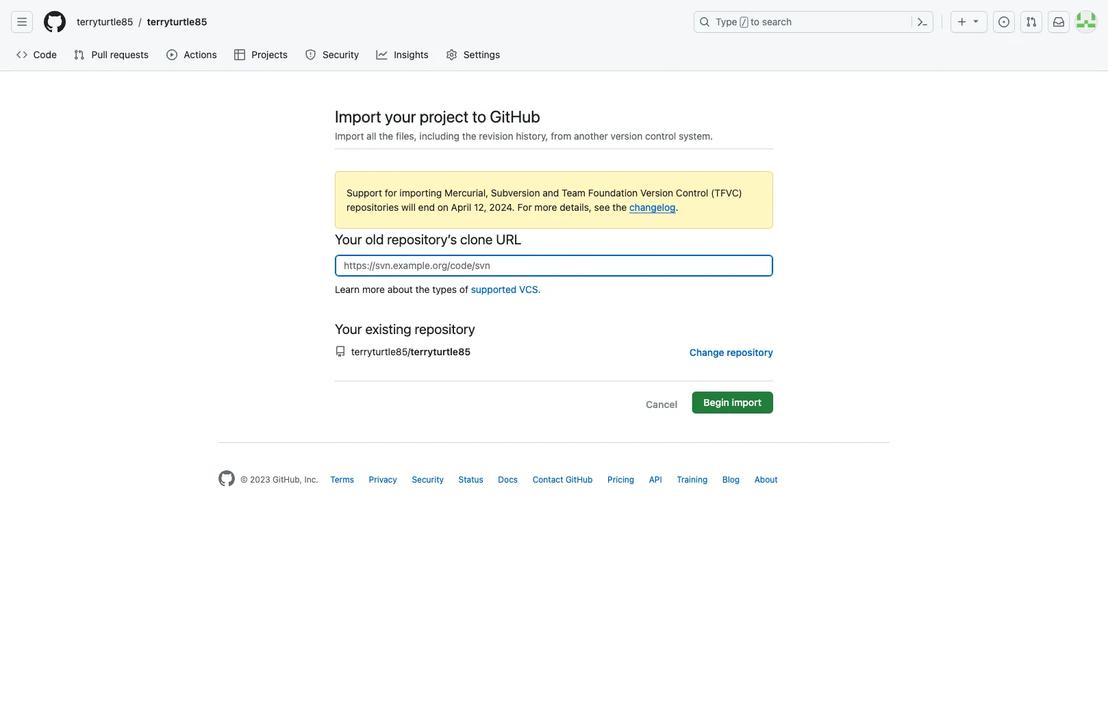 Task type: locate. For each thing, give the bounding box(es) containing it.
0 horizontal spatial security
[[323, 49, 359, 60]]

0 vertical spatial homepage image
[[44, 11, 66, 33]]

footer containing © 2023 github, inc.
[[208, 443, 901, 521]]

code link
[[11, 45, 63, 65]]

play image
[[167, 49, 178, 60]]

more down and
[[535, 201, 557, 213]]

1 horizontal spatial github
[[566, 475, 593, 484]]

github right contact
[[566, 475, 593, 484]]

privacy link
[[369, 475, 397, 484]]

settings
[[464, 49, 500, 60]]

learn more about the types of supported vcs.
[[335, 284, 541, 295]]

repository right change
[[727, 347, 774, 358]]

1 import from the top
[[335, 107, 381, 126]]

list containing terryturtle85 / terryturtle85
[[71, 11, 686, 33]]

security link
[[300, 45, 366, 65], [412, 475, 444, 484]]

github inside footer
[[566, 475, 593, 484]]

learn
[[335, 284, 360, 295]]

1 horizontal spatial /
[[742, 18, 747, 27]]

homepage image up code
[[44, 11, 66, 33]]

import
[[335, 107, 381, 126], [335, 130, 364, 141]]

1 your from the top
[[335, 231, 362, 247]]

to inside import your project to github import all the files, including the revision history, from another version control system.
[[472, 107, 486, 126]]

/ right 'type'
[[742, 18, 747, 27]]

terryturtle85/ terryturtle85
[[349, 346, 471, 357]]

will
[[402, 201, 416, 213]]

terryturtle85 up pull
[[77, 16, 133, 27]]

terryturtle85
[[77, 16, 133, 27], [147, 16, 207, 27], [411, 346, 471, 357]]

your left old
[[335, 231, 362, 247]]

security link left the graph icon
[[300, 45, 366, 65]]

types
[[433, 284, 457, 295]]

begin import
[[704, 397, 762, 408]]

the right all
[[379, 130, 393, 141]]

1 vertical spatial repository
[[727, 347, 774, 358]]

terryturtle85 down your existing repository on the top left
[[411, 346, 471, 357]]

blog
[[723, 475, 740, 484]]

security left status
[[412, 475, 444, 484]]

history,
[[516, 130, 548, 141]]

.
[[676, 201, 679, 213]]

0 horizontal spatial git pull request image
[[74, 49, 85, 60]]

repository's
[[387, 231, 457, 247]]

0 vertical spatial to
[[751, 16, 760, 27]]

1 horizontal spatial more
[[535, 201, 557, 213]]

1 horizontal spatial terryturtle85 link
[[142, 11, 213, 33]]

0 vertical spatial your
[[335, 231, 362, 247]]

0 horizontal spatial more
[[362, 284, 385, 295]]

changelog link
[[630, 201, 676, 213]]

about link
[[755, 475, 778, 484]]

details,
[[560, 201, 592, 213]]

project
[[420, 107, 469, 126]]

to left 'search'
[[751, 16, 760, 27]]

1 horizontal spatial security
[[412, 475, 444, 484]]

0 horizontal spatial terryturtle85 link
[[71, 11, 139, 33]]

/
[[139, 16, 142, 27], [742, 18, 747, 27]]

from
[[551, 130, 572, 141]]

type / to search
[[716, 16, 792, 27]]

terryturtle85 link up play image
[[142, 11, 213, 33]]

your
[[385, 107, 416, 126]]

insights link
[[371, 45, 435, 65]]

0 vertical spatial more
[[535, 201, 557, 213]]

more
[[535, 201, 557, 213], [362, 284, 385, 295]]

training
[[677, 475, 708, 484]]

more right learn
[[362, 284, 385, 295]]

foundation
[[588, 187, 638, 198]]

your up repo icon
[[335, 321, 362, 337]]

for
[[518, 201, 532, 213]]

0 horizontal spatial repository
[[415, 321, 475, 337]]

contact github
[[533, 475, 593, 484]]

1 vertical spatial homepage image
[[219, 471, 235, 487]]

api
[[649, 475, 662, 484]]

git pull request image right 'issue opened' icon
[[1026, 16, 1037, 27]]

begin import button
[[692, 392, 774, 414]]

1 vertical spatial to
[[472, 107, 486, 126]]

team
[[562, 187, 586, 198]]

another
[[574, 130, 608, 141]]

mercurial,
[[445, 187, 489, 198]]

1 vertical spatial git pull request image
[[74, 49, 85, 60]]

import up all
[[335, 107, 381, 126]]

github up history,
[[490, 107, 540, 126]]

github inside import your project to github import all the files, including the revision history, from another version control system.
[[490, 107, 540, 126]]

0 horizontal spatial to
[[472, 107, 486, 126]]

0 vertical spatial git pull request image
[[1026, 16, 1037, 27]]

github
[[490, 107, 540, 126], [566, 475, 593, 484]]

/ inside type / to search
[[742, 18, 747, 27]]

supported
[[471, 284, 517, 295]]

cancel
[[646, 399, 678, 410]]

1 vertical spatial your
[[335, 321, 362, 337]]

2 terryturtle85 link from the left
[[142, 11, 213, 33]]

0 vertical spatial github
[[490, 107, 540, 126]]

terryturtle85 up play image
[[147, 16, 207, 27]]

/ up "requests"
[[139, 16, 142, 27]]

1 horizontal spatial repository
[[727, 347, 774, 358]]

contact
[[533, 475, 564, 484]]

notifications image
[[1054, 16, 1065, 27]]

homepage image
[[44, 11, 66, 33], [219, 471, 235, 487]]

git pull request image left pull
[[74, 49, 85, 60]]

/ inside terryturtle85 / terryturtle85
[[139, 16, 142, 27]]

0 horizontal spatial github
[[490, 107, 540, 126]]

and
[[543, 187, 559, 198]]

import
[[732, 397, 762, 408]]

change repository link
[[690, 345, 774, 361]]

0 horizontal spatial security link
[[300, 45, 366, 65]]

about
[[755, 475, 778, 484]]

1 horizontal spatial to
[[751, 16, 760, 27]]

repository down types
[[415, 321, 475, 337]]

security
[[323, 49, 359, 60], [412, 475, 444, 484]]

footer
[[208, 443, 901, 521]]

import your project to github import all the files, including the revision history, from another version control system.
[[335, 107, 713, 141]]

1 vertical spatial import
[[335, 130, 364, 141]]

list
[[71, 11, 686, 33]]

/ for type
[[742, 18, 747, 27]]

old
[[365, 231, 384, 247]]

security link left status
[[412, 475, 444, 484]]

0 horizontal spatial /
[[139, 16, 142, 27]]

github,
[[273, 475, 302, 484]]

privacy
[[369, 475, 397, 484]]

the
[[379, 130, 393, 141], [462, 130, 477, 141], [613, 201, 627, 213], [416, 284, 430, 295]]

terryturtle85 link
[[71, 11, 139, 33], [142, 11, 213, 33]]

code
[[33, 49, 57, 60]]

0 vertical spatial import
[[335, 107, 381, 126]]

1 vertical spatial github
[[566, 475, 593, 484]]

1 vertical spatial security
[[412, 475, 444, 484]]

import left all
[[335, 130, 364, 141]]

system.
[[679, 130, 713, 141]]

docs
[[498, 475, 518, 484]]

1 horizontal spatial security link
[[412, 475, 444, 484]]

repository inside change repository link
[[727, 347, 774, 358]]

insights
[[394, 49, 429, 60]]

1 terryturtle85 link from the left
[[71, 11, 139, 33]]

revision
[[479, 130, 514, 141]]

the down "foundation"
[[613, 201, 627, 213]]

0 vertical spatial repository
[[415, 321, 475, 337]]

repository
[[415, 321, 475, 337], [727, 347, 774, 358]]

terryturtle85 link up pull
[[71, 11, 139, 33]]

2 horizontal spatial terryturtle85
[[411, 346, 471, 357]]

2 your from the top
[[335, 321, 362, 337]]

homepage image left ©
[[219, 471, 235, 487]]

homepage image inside footer
[[219, 471, 235, 487]]

change repository
[[690, 347, 774, 358]]

status link
[[459, 475, 484, 484]]

Your old repository's clone URL url field
[[335, 255, 774, 277]]

your
[[335, 231, 362, 247], [335, 321, 362, 337]]

plus image
[[957, 16, 968, 27]]

to up revision
[[472, 107, 486, 126]]

security right shield icon
[[323, 49, 359, 60]]

status
[[459, 475, 484, 484]]

gear image
[[446, 49, 457, 60]]

repo image
[[335, 346, 346, 357]]

git pull request image
[[1026, 16, 1037, 27], [74, 49, 85, 60]]

to
[[751, 16, 760, 27], [472, 107, 486, 126]]

1 horizontal spatial homepage image
[[219, 471, 235, 487]]

0 vertical spatial security link
[[300, 45, 366, 65]]

april
[[451, 201, 472, 213]]



Task type: vqa. For each thing, say whether or not it's contained in the screenshot.
dfa: fix performance bug when building a DFA
no



Task type: describe. For each thing, give the bounding box(es) containing it.
projects
[[252, 49, 288, 60]]

your old repository's clone url
[[335, 231, 522, 247]]

0 vertical spatial security
[[323, 49, 359, 60]]

12,
[[474, 201, 487, 213]]

existing
[[365, 321, 412, 337]]

cancel button
[[635, 395, 689, 415]]

requests
[[110, 49, 149, 60]]

change
[[690, 347, 725, 358]]

graph image
[[377, 49, 388, 60]]

2024.
[[489, 201, 515, 213]]

projects link
[[229, 45, 294, 65]]

1 horizontal spatial git pull request image
[[1026, 16, 1037, 27]]

version
[[611, 130, 643, 141]]

pull requests link
[[68, 45, 156, 65]]

© 2023 github, inc.
[[240, 475, 319, 484]]

blog link
[[723, 475, 740, 484]]

on
[[438, 201, 449, 213]]

repositories
[[347, 201, 399, 213]]

the inside 'support for importing mercurial, subversion and team foundation version control (tfvc) repositories will end     on april 12, 2024. for more details, see the'
[[613, 201, 627, 213]]

your existing repository
[[335, 321, 475, 337]]

contact github link
[[533, 475, 593, 484]]

terryturtle85/
[[351, 346, 411, 357]]

more inside 'support for importing mercurial, subversion and team foundation version control (tfvc) repositories will end     on april 12, 2024. for more details, see the'
[[535, 201, 557, 213]]

control
[[645, 130, 676, 141]]

your for your existing repository
[[335, 321, 362, 337]]

0 horizontal spatial terryturtle85
[[77, 16, 133, 27]]

all
[[367, 130, 377, 141]]

pull
[[91, 49, 108, 60]]

pull requests
[[91, 49, 149, 60]]

the left types
[[416, 284, 430, 295]]

command palette image
[[917, 16, 928, 27]]

inc.
[[304, 475, 319, 484]]

/ for terryturtle85
[[139, 16, 142, 27]]

terms
[[330, 475, 354, 484]]

pricing
[[608, 475, 635, 484]]

issue opened image
[[999, 16, 1010, 27]]

end
[[418, 201, 435, 213]]

training link
[[677, 475, 708, 484]]

supported vcs. button
[[471, 282, 541, 297]]

1 horizontal spatial terryturtle85
[[147, 16, 207, 27]]

api link
[[649, 475, 662, 484]]

table image
[[234, 49, 245, 60]]

0 horizontal spatial homepage image
[[44, 11, 66, 33]]

subversion
[[491, 187, 540, 198]]

type
[[716, 16, 738, 27]]

including
[[420, 130, 460, 141]]

for
[[385, 187, 397, 198]]

search
[[762, 16, 792, 27]]

triangle down image
[[971, 15, 982, 26]]

pricing link
[[608, 475, 635, 484]]

of
[[460, 284, 469, 295]]

importing
[[400, 187, 442, 198]]

clone
[[460, 231, 493, 247]]

terms link
[[330, 475, 354, 484]]

support
[[347, 187, 382, 198]]

2 import from the top
[[335, 130, 364, 141]]

the left revision
[[462, 130, 477, 141]]

2023
[[250, 475, 270, 484]]

1 vertical spatial more
[[362, 284, 385, 295]]

shield image
[[305, 49, 316, 60]]

url
[[496, 231, 522, 247]]

code image
[[16, 49, 27, 60]]

actions link
[[161, 45, 223, 65]]

your for your old repository's clone url
[[335, 231, 362, 247]]

files,
[[396, 130, 417, 141]]

see
[[594, 201, 610, 213]]

support for importing mercurial, subversion and team foundation version control (tfvc) repositories will end     on april 12, 2024. for more details, see the
[[347, 187, 743, 213]]

about
[[388, 284, 413, 295]]

changelog
[[630, 201, 676, 213]]

(tfvc)
[[711, 187, 743, 198]]

actions
[[184, 49, 217, 60]]

docs link
[[498, 475, 518, 484]]

terryturtle85 / terryturtle85
[[77, 16, 207, 27]]

version
[[641, 187, 674, 198]]

begin
[[704, 397, 730, 408]]

1 vertical spatial security link
[[412, 475, 444, 484]]

©
[[240, 475, 248, 484]]

control
[[676, 187, 709, 198]]

settings link
[[441, 45, 507, 65]]

git pull request image inside pull requests link
[[74, 49, 85, 60]]



